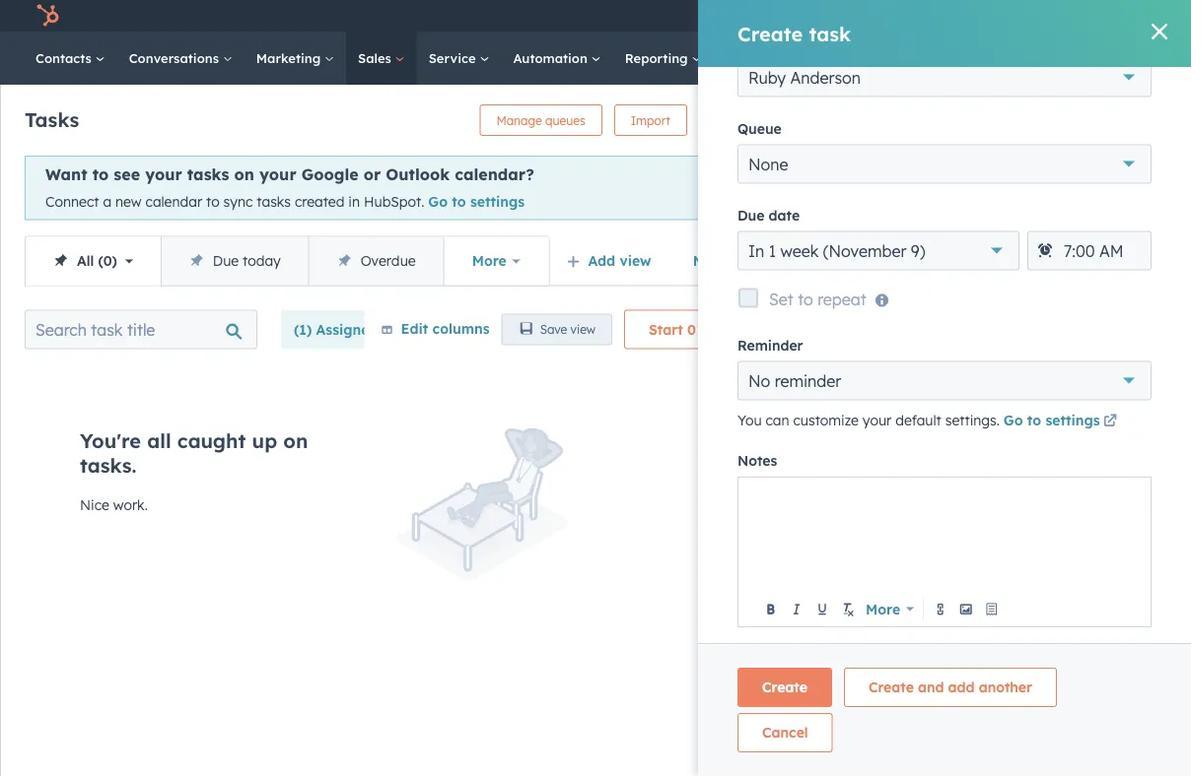 Task type: locate. For each thing, give the bounding box(es) containing it.
0 horizontal spatial view
[[571, 323, 596, 337]]

create up cancel
[[762, 679, 807, 697]]

queue
[[738, 120, 782, 137]]

ruby anderson image
[[1054, 7, 1072, 25]]

no reminder button
[[738, 361, 1152, 401]]

tasks up sync at the left of the page
[[187, 165, 229, 184]]

your
[[145, 165, 182, 184], [259, 165, 296, 184], [863, 412, 892, 429], [1029, 473, 1058, 490], [891, 497, 920, 514], [1075, 497, 1104, 514]]

0 horizontal spatial 0
[[103, 252, 112, 269]]

0 vertical spatial in
[[348, 193, 360, 211]]

on right up at the bottom left
[[283, 429, 308, 453]]

your left default
[[863, 412, 892, 429]]

tasks right start
[[700, 321, 736, 338]]

to right set
[[798, 289, 813, 309]]

0 horizontal spatial and
[[918, 679, 944, 697]]

0 vertical spatial and
[[988, 497, 1013, 514]]

Search task title search field
[[25, 310, 257, 350]]

upgrade link
[[827, 5, 852, 26]]

automation link
[[501, 32, 613, 85]]

on inside you're all caught up on tasks.
[[283, 429, 308, 453]]

date
[[769, 206, 800, 224]]

0 horizontal spatial can
[[766, 412, 789, 429]]

view right save
[[571, 323, 596, 337]]

1 vertical spatial can
[[907, 473, 930, 490]]

due today link
[[160, 237, 308, 286]]

tasks.
[[80, 453, 136, 478]]

manage inside tasks 'banner'
[[496, 113, 542, 128]]

1 horizontal spatial 0
[[687, 321, 696, 338]]

to right settings.
[[1027, 412, 1041, 429]]

marketplaces button
[[893, 0, 934, 32]]

create and add another
[[869, 679, 1032, 697]]

2 vertical spatial tasks
[[700, 321, 736, 338]]

link opens in a new window image
[[1103, 410, 1117, 434], [1103, 415, 1117, 429]]

1 vertical spatial all
[[1146, 497, 1161, 514]]

0 horizontal spatial all
[[147, 429, 171, 453]]

tasks banner
[[25, 99, 797, 136]]

of right top
[[1012, 473, 1025, 490]]

customize
[[793, 412, 859, 429]]

1 horizontal spatial manage
[[693, 252, 749, 269]]

repeat
[[818, 289, 866, 309]]

daily
[[1062, 473, 1093, 490]]

has
[[950, 149, 977, 169]]

create task down ruby
[[716, 113, 780, 128]]

1 vertical spatial of
[[873, 497, 887, 514]]

0 vertical spatial settings
[[470, 193, 525, 211]]

reminder
[[775, 371, 841, 391]]

1 horizontal spatial on
[[283, 429, 308, 453]]

panel
[[901, 149, 945, 169]]

go
[[428, 193, 448, 211], [1004, 412, 1023, 429]]

all right you're
[[147, 429, 171, 453]]

1 vertical spatial create task
[[716, 113, 780, 128]]

one
[[973, 521, 997, 538]]

google
[[301, 165, 359, 184]]

tasks
[[187, 165, 229, 184], [257, 193, 291, 211], [700, 321, 736, 338]]

1 vertical spatial tasks
[[257, 193, 291, 211]]

1 vertical spatial more
[[866, 601, 900, 618]]

another
[[979, 679, 1032, 697]]

1 horizontal spatial in
[[1165, 497, 1176, 514]]

1 horizontal spatial tasks
[[257, 193, 291, 211]]

view right add
[[620, 252, 651, 269]]

or
[[364, 165, 381, 184]]

all down keep
[[1146, 497, 1161, 514]]

all inside "now you can stay on top of your daily work, keep track of your schedule, and manage your leads all in one place."
[[1146, 497, 1161, 514]]

due left "today"
[[213, 252, 239, 269]]

(
[[98, 252, 103, 269]]

0 vertical spatial on
[[234, 165, 254, 184]]

view inside button
[[571, 323, 596, 337]]

0 vertical spatial 0
[[103, 252, 112, 269]]

week
[[781, 241, 819, 261]]

1 horizontal spatial and
[[988, 497, 1013, 514]]

settings
[[470, 193, 525, 211], [1046, 412, 1100, 429]]

in down keep
[[1165, 497, 1176, 514]]

view for add view
[[620, 252, 651, 269]]

automation
[[513, 50, 591, 66]]

go right settings.
[[1004, 412, 1023, 429]]

2 horizontal spatial tasks
[[700, 321, 736, 338]]

cancel
[[762, 725, 808, 742]]

task
[[809, 21, 851, 46], [756, 113, 780, 128]]

created
[[295, 193, 345, 211]]

task inside 'banner'
[[756, 113, 780, 128]]

ruby anderson button
[[738, 58, 1152, 97]]

1 vertical spatial go to settings link
[[1004, 410, 1121, 434]]

on inside "now you can stay on top of your daily work, keep track of your schedule, and manage your leads all in one place."
[[966, 473, 982, 490]]

and left add
[[918, 679, 944, 697]]

all inside you're all caught up on tasks.
[[147, 429, 171, 453]]

and down top
[[988, 497, 1013, 514]]

sales
[[358, 50, 395, 66]]

to for set
[[798, 289, 813, 309]]

contacts link
[[24, 32, 117, 85]]

see
[[114, 165, 140, 184]]

0 horizontal spatial on
[[234, 165, 254, 184]]

0 horizontal spatial due
[[213, 252, 239, 269]]

go to settings link up daily
[[1004, 410, 1121, 434]]

0 horizontal spatial manage
[[496, 113, 542, 128]]

0 vertical spatial due
[[738, 206, 765, 224]]

0 vertical spatial tasks
[[187, 165, 229, 184]]

your up calendar
[[145, 165, 182, 184]]

tasks
[[25, 107, 79, 132]]

add view button
[[554, 241, 668, 281]]

assignee
[[316, 321, 377, 338]]

create task up ruby anderson
[[738, 21, 851, 46]]

due down close icon
[[738, 206, 765, 224]]

start 0 tasks
[[649, 321, 736, 338]]

1 vertical spatial manage
[[693, 252, 749, 269]]

to left the see at the top
[[92, 165, 109, 184]]

1 vertical spatial task
[[756, 113, 780, 128]]

0 vertical spatial all
[[147, 429, 171, 453]]

1 horizontal spatial task
[[809, 21, 851, 46]]

you're
[[80, 429, 141, 453]]

outlook
[[386, 165, 450, 184]]

task up anderson on the right top
[[809, 21, 851, 46]]

0 vertical spatial go to settings link
[[428, 193, 525, 211]]

none
[[748, 154, 788, 174]]

(1)
[[294, 321, 312, 338]]

of down you
[[873, 497, 887, 514]]

can
[[766, 412, 789, 429], [907, 473, 930, 490]]

9)
[[911, 241, 925, 261]]

in inside "now you can stay on top of your daily work, keep track of your schedule, and manage your leads all in one place."
[[1165, 497, 1176, 514]]

1 horizontal spatial go
[[1004, 412, 1023, 429]]

and inside "now you can stay on top of your daily work, keep track of your schedule, and manage your leads all in one place."
[[988, 497, 1013, 514]]

close image
[[760, 180, 772, 192]]

tasks right sync at the left of the page
[[257, 193, 291, 211]]

1 vertical spatial 0
[[687, 321, 696, 338]]

1 vertical spatial view
[[571, 323, 596, 337]]

in
[[348, 193, 360, 211], [1165, 497, 1176, 514]]

manage views
[[693, 252, 791, 269]]

overdue
[[361, 252, 416, 269]]

want to see your tasks on your google or outlook calendar? connect a new calendar to sync tasks created in hubspot. go to settings
[[45, 165, 534, 211]]

self made
[[1075, 7, 1136, 24]]

navigation
[[25, 236, 550, 287]]

go to settings link
[[428, 193, 525, 211], [1004, 410, 1121, 434]]

calendar?
[[455, 165, 534, 184]]

view
[[620, 252, 651, 269], [571, 323, 596, 337]]

settings down calendar? on the top
[[470, 193, 525, 211]]

go to settings link down calendar? on the top
[[428, 193, 525, 211]]

1 horizontal spatial due
[[738, 206, 765, 224]]

0 vertical spatial view
[[620, 252, 651, 269]]

contacts
[[35, 50, 95, 66]]

on
[[234, 165, 254, 184], [283, 429, 308, 453], [966, 473, 982, 490]]

1 horizontal spatial more button
[[862, 596, 918, 624]]

1 vertical spatial due
[[213, 252, 239, 269]]

1 link opens in a new window image from the top
[[1103, 410, 1117, 434]]

conversations
[[129, 50, 223, 66]]

1 horizontal spatial view
[[620, 252, 651, 269]]

1 vertical spatial and
[[918, 679, 944, 697]]

manage left queues
[[496, 113, 542, 128]]

1 horizontal spatial can
[[907, 473, 930, 490]]

go down outlook
[[428, 193, 448, 211]]

edit columns
[[401, 320, 490, 337]]

start
[[649, 321, 683, 338]]

import link
[[614, 105, 687, 136]]

0
[[103, 252, 112, 269], [687, 321, 696, 338]]

on up sync at the left of the page
[[234, 165, 254, 184]]

reporting link
[[613, 32, 713, 85]]

overdue link
[[308, 237, 443, 286]]

2 vertical spatial on
[[966, 473, 982, 490]]

edit
[[401, 320, 428, 337]]

schedule,
[[923, 497, 984, 514]]

settings up daily
[[1046, 412, 1100, 429]]

manage left views at the right top of page
[[693, 252, 749, 269]]

0 horizontal spatial settings
[[470, 193, 525, 211]]

0 vertical spatial manage
[[496, 113, 542, 128]]

0 horizontal spatial more button
[[443, 237, 549, 286]]

leads
[[1108, 497, 1142, 514]]

you can customize your default settings.
[[738, 412, 1004, 429]]

1 horizontal spatial all
[[1146, 497, 1161, 514]]

0 horizontal spatial tasks
[[187, 165, 229, 184]]

1 horizontal spatial of
[[1012, 473, 1025, 490]]

create left add
[[869, 679, 914, 697]]

manage
[[496, 113, 542, 128], [693, 252, 749, 269]]

on inside want to see your tasks on your google or outlook calendar? connect a new calendar to sync tasks created in hubspot. go to settings
[[234, 165, 254, 184]]

cancel button
[[738, 714, 833, 753]]

search button
[[1140, 41, 1173, 75]]

search image
[[1150, 51, 1163, 65]]

in right created
[[348, 193, 360, 211]]

0 vertical spatial more button
[[443, 237, 549, 286]]

(1) assignee
[[294, 321, 377, 338]]

0 right start
[[687, 321, 696, 338]]

want
[[45, 165, 87, 184]]

manage for manage queues
[[496, 113, 542, 128]]

1 vertical spatial settings
[[1046, 412, 1100, 429]]

0 right all
[[103, 252, 112, 269]]

all
[[77, 252, 94, 269]]

your up created
[[259, 165, 296, 184]]

0 vertical spatial can
[[766, 412, 789, 429]]

0 vertical spatial create task
[[738, 21, 851, 46]]

on for now you can stay on top of your daily work, keep track of your schedule, and manage your leads all in one place.
[[966, 473, 982, 490]]

sync
[[223, 193, 253, 211]]

due for due date
[[738, 206, 765, 224]]

0 horizontal spatial go
[[428, 193, 448, 211]]

1 vertical spatial on
[[283, 429, 308, 453]]

manage for manage views
[[693, 252, 749, 269]]

marketing link
[[244, 32, 346, 85]]

settings inside want to see your tasks on your google or outlook calendar? connect a new calendar to sync tasks created in hubspot. go to settings
[[470, 193, 525, 211]]

task down ruby
[[756, 113, 780, 128]]

in inside want to see your tasks on your google or outlook calendar? connect a new calendar to sync tasks created in hubspot. go to settings
[[348, 193, 360, 211]]

0 horizontal spatial go to settings link
[[428, 193, 525, 211]]

reminder
[[738, 337, 803, 354]]

and
[[988, 497, 1013, 514], [918, 679, 944, 697]]

on left top
[[966, 473, 982, 490]]

go to settings link inside want to see your tasks on your google or outlook calendar? "alert"
[[428, 193, 525, 211]]

up
[[252, 429, 277, 453]]

settings link
[[976, 5, 1001, 26]]

0 inside "button"
[[687, 321, 696, 338]]

0 horizontal spatial in
[[348, 193, 360, 211]]

add
[[588, 252, 615, 269]]

1 horizontal spatial go to settings link
[[1004, 410, 1121, 434]]

0 vertical spatial go
[[428, 193, 448, 211]]

go to settings link for you can customize your default settings.
[[1004, 410, 1121, 434]]

create down ruby
[[716, 113, 753, 128]]

hubspot image
[[35, 4, 59, 28]]

settings image
[[979, 8, 997, 26]]

0 horizontal spatial more
[[472, 253, 507, 270]]

1 vertical spatial in
[[1165, 497, 1176, 514]]

and inside button
[[918, 679, 944, 697]]

create task inside tasks 'banner'
[[716, 113, 780, 128]]

2 horizontal spatial on
[[966, 473, 982, 490]]

view inside popup button
[[620, 252, 651, 269]]

0 horizontal spatial task
[[756, 113, 780, 128]]

due
[[738, 206, 765, 224], [213, 252, 239, 269]]

(1) assignee button
[[281, 310, 404, 350]]



Task type: vqa. For each thing, say whether or not it's contained in the screenshot.
Music
no



Task type: describe. For each thing, give the bounding box(es) containing it.
you're all caught up on tasks.
[[80, 429, 308, 478]]

1
[[769, 241, 776, 261]]

hubspot.
[[364, 193, 424, 211]]

add
[[948, 679, 975, 697]]

to for want
[[92, 165, 109, 184]]

ruby
[[748, 67, 786, 87]]

close image
[[1152, 24, 1167, 39]]

your up manage
[[1029, 473, 1058, 490]]

manage queues link
[[480, 105, 602, 136]]

navigation containing all
[[25, 236, 550, 287]]

work,
[[1097, 473, 1132, 490]]

anderson
[[790, 67, 861, 87]]

can inside "now you can stay on top of your daily work, keep track of your schedule, and manage your leads all in one place."
[[907, 473, 930, 490]]

0 vertical spatial more
[[472, 253, 507, 270]]

all ( 0 )
[[77, 252, 117, 269]]

manage
[[1017, 497, 1071, 514]]

connect
[[45, 193, 99, 211]]

view for save view
[[571, 323, 596, 337]]

sales link
[[346, 32, 417, 85]]

0 horizontal spatial of
[[873, 497, 887, 514]]

now you can stay on top of your daily work, keep track of your schedule, and manage your leads all in one place.
[[836, 473, 1176, 538]]

caught
[[177, 429, 246, 453]]

workspace
[[1012, 169, 1099, 188]]

edit columns button
[[380, 317, 490, 342]]

stay
[[934, 473, 962, 490]]

due date
[[738, 206, 800, 224]]

tasks inside "button"
[[700, 321, 736, 338]]

marketplaces image
[[905, 9, 923, 27]]

prospecting
[[913, 169, 1007, 188]]

more button inside navigation
[[443, 237, 549, 286]]

1 vertical spatial go
[[1004, 412, 1023, 429]]

replaced
[[1026, 149, 1094, 169]]

views
[[753, 252, 791, 269]]

none button
[[738, 144, 1152, 184]]

nice
[[80, 497, 109, 514]]

1 horizontal spatial more
[[866, 601, 900, 618]]

in
[[748, 241, 764, 261]]

in 1 week (november 9) button
[[738, 231, 1020, 271]]

in 1 week (november 9)
[[748, 241, 925, 261]]

save view
[[540, 323, 596, 337]]

self made menu
[[825, 0, 1167, 32]]

place.
[[1001, 521, 1039, 538]]

1 vertical spatial more button
[[862, 596, 918, 624]]

to down calendar? on the top
[[452, 193, 466, 211]]

queues
[[545, 113, 585, 128]]

create inside tasks 'banner'
[[716, 113, 753, 128]]

calling icon image
[[863, 8, 881, 25]]

you
[[879, 473, 903, 490]]

default
[[895, 412, 941, 429]]

0 vertical spatial task
[[809, 21, 851, 46]]

to left sync at the left of the page
[[206, 193, 220, 211]]

manage views link
[[680, 241, 804, 281]]

create and add another button
[[844, 669, 1057, 708]]

top
[[986, 473, 1008, 490]]

reporting
[[625, 50, 692, 66]]

0 vertical spatial of
[[1012, 473, 1025, 490]]

due for due today
[[213, 252, 239, 269]]

been
[[982, 149, 1021, 169]]

notifications image
[[1012, 9, 1030, 27]]

due today
[[213, 252, 281, 269]]

upgrade image
[[830, 8, 848, 26]]

save view button
[[502, 314, 612, 346]]

go to settings link for connect a new calendar to sync tasks created in hubspot.
[[428, 193, 525, 211]]

help image
[[946, 9, 964, 27]]

set to repeat
[[769, 289, 866, 309]]

the
[[1124, 149, 1149, 169]]

set
[[769, 289, 793, 309]]

service link
[[417, 32, 501, 85]]

your down daily
[[1075, 497, 1104, 514]]

1 horizontal spatial settings
[[1046, 412, 1100, 429]]

columns
[[432, 320, 490, 337]]

notes
[[738, 452, 777, 470]]

now
[[846, 473, 875, 490]]

by
[[1099, 149, 1119, 169]]

on for you're all caught up on tasks.
[[283, 429, 308, 453]]

add view
[[588, 252, 651, 269]]

start 0 tasks button
[[624, 310, 781, 350]]

track
[[836, 497, 870, 514]]

notifications button
[[1004, 0, 1038, 32]]

save
[[540, 323, 567, 337]]

2 link opens in a new window image from the top
[[1103, 415, 1117, 429]]

go inside want to see your tasks on your google or outlook calendar? connect a new calendar to sync tasks created in hubspot. go to settings
[[428, 193, 448, 211]]

ruby anderson
[[748, 67, 861, 87]]

import
[[631, 113, 670, 128]]

due date element
[[1027, 231, 1152, 271]]

today
[[243, 252, 281, 269]]

to for go
[[1027, 412, 1041, 429]]

your down you
[[891, 497, 920, 514]]

calendar
[[145, 193, 202, 211]]

HH:MM text field
[[1027, 231, 1152, 271]]

want to see your tasks on your google or outlook calendar? alert
[[25, 156, 797, 220]]

settings.
[[945, 412, 1000, 429]]

help button
[[938, 0, 972, 32]]

made
[[1102, 7, 1136, 24]]

create up ruby
[[738, 21, 803, 46]]

calling icon button
[[856, 3, 889, 29]]

self
[[1075, 7, 1098, 24]]

create button
[[738, 669, 832, 708]]

Search HubSpot search field
[[914, 41, 1156, 75]]



